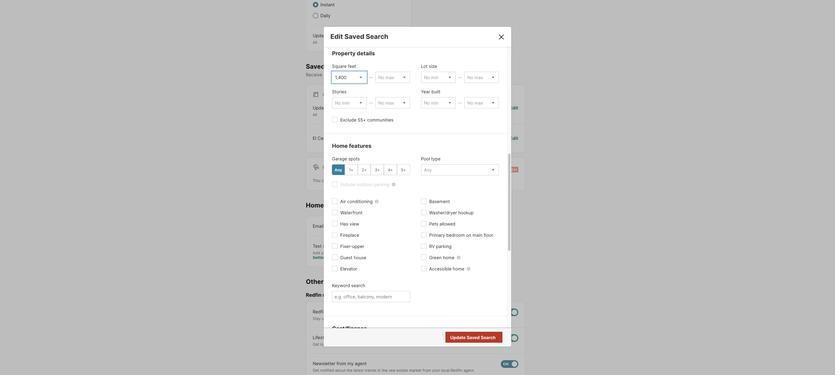 Task type: locate. For each thing, give the bounding box(es) containing it.
1 horizontal spatial on
[[378, 72, 383, 78]]

update inside button
[[450, 335, 466, 341]]

edit saved search dialog
[[324, 27, 511, 375]]

details
[[357, 50, 375, 57]]

exclude
[[340, 117, 357, 123]]

option group containing any
[[332, 164, 410, 175]]

0 vertical spatial redfin
[[306, 293, 322, 298]]

home up the accessible home
[[443, 255, 455, 261]]

property details
[[332, 50, 375, 57]]

email
[[313, 224, 324, 229]]

your up settings
[[321, 251, 329, 255]]

1 update types all from the top
[[313, 33, 341, 45]]

option group inside edit saved search dialog
[[332, 164, 410, 175]]

and right tools
[[373, 316, 380, 321]]

in down upper
[[358, 251, 361, 255]]

filters.
[[430, 72, 443, 78]]

redfin for redfin updates
[[306, 293, 322, 298]]

get down lifestyle at bottom
[[313, 342, 319, 347]]

2 vertical spatial home
[[346, 342, 356, 347]]

garage
[[332, 156, 347, 162]]

agent. inside newsletter from my agent get notified about the latest trends in the real estate market from your local redfin agent.
[[464, 368, 475, 373]]

2+ radio
[[358, 164, 371, 175]]

preferred
[[395, 72, 414, 78]]

get down newsletter
[[313, 368, 319, 373]]

search
[[366, 33, 389, 41], [481, 335, 496, 341]]

edit saved search element
[[331, 33, 491, 41]]

redfin inside newsletter from my agent get notified about the latest trends in the real estate market from your local redfin agent.
[[451, 368, 462, 373]]

1 vertical spatial home
[[306, 202, 324, 209]]

2 horizontal spatial and
[[446, 316, 453, 321]]

can
[[322, 178, 329, 183]]

no results button
[[467, 333, 502, 344]]

and right home,
[[446, 316, 453, 321]]

home inside edit saved search dialog
[[332, 143, 348, 149]]

1 vertical spatial for
[[323, 165, 331, 170]]

1 vertical spatial on
[[466, 233, 471, 238]]

view
[[350, 222, 359, 227]]

1 horizontal spatial to
[[406, 316, 410, 321]]

search up details
[[366, 33, 389, 41]]

1 vertical spatial local
[[441, 368, 450, 373]]

0 vertical spatial in
[[358, 251, 361, 255]]

1 for from the top
[[323, 92, 331, 98]]

for
[[413, 178, 419, 183]]

1 vertical spatial update types all
[[313, 105, 341, 117]]

and right style
[[401, 342, 407, 347]]

from right market on the bottom of the page
[[423, 368, 431, 373]]

in
[[358, 251, 361, 255], [378, 368, 381, 373]]

2 update types all from the top
[[313, 105, 341, 117]]

1 vertical spatial types
[[329, 105, 341, 111]]

search inside button
[[481, 335, 496, 341]]

your right market on the bottom of the page
[[432, 368, 440, 373]]

saved
[[345, 33, 364, 41], [306, 63, 325, 70], [345, 178, 358, 183], [467, 335, 480, 341]]

1
[[343, 136, 345, 141]]

all down daily option
[[313, 40, 317, 45]]

update types all down for sale
[[313, 105, 341, 117]]

your inside saved searches receive timely notifications based on your preferred search filters.
[[384, 72, 394, 78]]

1 horizontal spatial search
[[415, 72, 429, 78]]

update left no at the right bottom
[[450, 335, 466, 341]]

pets allowed
[[429, 222, 456, 227]]

edit inside edit saved search dialog
[[331, 33, 343, 41]]

&
[[332, 335, 334, 341]]

the down my
[[347, 368, 353, 373]]

search down lot
[[415, 72, 429, 78]]

pets
[[429, 222, 439, 227]]

basement
[[429, 199, 450, 205]]

on for news
[[342, 316, 346, 321]]

daily
[[321, 13, 331, 18]]

home down test
[[332, 143, 348, 149]]

0 horizontal spatial search
[[351, 283, 365, 289]]

all up el
[[313, 112, 317, 117]]

types down for sale
[[329, 105, 341, 111]]

0 horizontal spatial from
[[337, 361, 346, 367]]

fixer-upper
[[340, 244, 364, 249]]

1 vertical spatial search
[[481, 335, 496, 341]]

1 horizontal spatial local
[[441, 368, 450, 373]]

edit button
[[510, 105, 518, 117], [510, 135, 518, 142]]

from
[[337, 361, 346, 367], [423, 368, 431, 373]]

the left real
[[382, 368, 388, 373]]

include
[[340, 182, 355, 188]]

1 vertical spatial redfin
[[313, 309, 326, 315]]

0 vertical spatial for
[[323, 92, 331, 98]]

from up about
[[337, 361, 346, 367]]

1 get from the top
[[313, 342, 319, 347]]

an
[[479, 316, 483, 321]]

update types all up property
[[313, 33, 341, 45]]

accessible
[[429, 266, 452, 272]]

has
[[340, 222, 348, 227]]

searches inside saved searches receive timely notifications based on your preferred search filters.
[[326, 63, 355, 70]]

0 horizontal spatial searches
[[326, 63, 355, 70]]

for left sale
[[323, 92, 331, 98]]

2 the from the left
[[382, 368, 388, 373]]

upper
[[352, 244, 364, 249]]

(sms)
[[323, 244, 336, 249]]

1 vertical spatial all
[[313, 112, 317, 117]]

rent
[[333, 165, 344, 170]]

1 vertical spatial edit
[[510, 105, 518, 111]]

searches
[[326, 63, 355, 70], [359, 178, 378, 183]]

test
[[333, 136, 342, 141]]

1 horizontal spatial the
[[382, 368, 388, 373]]

0 vertical spatial home
[[443, 255, 455, 261]]

design
[[408, 342, 421, 347]]

0 vertical spatial search
[[366, 33, 389, 41]]

0 vertical spatial agent.
[[484, 316, 496, 321]]

home right insights,
[[346, 342, 356, 347]]

2 vertical spatial edit
[[510, 136, 518, 141]]

0 horizontal spatial to
[[328, 316, 331, 321]]

home for accessible home
[[453, 266, 465, 272]]

sell
[[424, 316, 430, 321]]

0 vertical spatial your
[[384, 72, 394, 78]]

0 vertical spatial local
[[320, 342, 329, 347]]

0 vertical spatial get
[[313, 342, 319, 347]]

update
[[313, 33, 328, 38], [313, 105, 328, 111], [450, 335, 466, 341]]

and
[[373, 316, 380, 321], [446, 316, 453, 321], [401, 342, 407, 347]]

0 vertical spatial on
[[378, 72, 383, 78]]

1 horizontal spatial search
[[481, 335, 496, 341]]

0 vertical spatial home
[[332, 143, 348, 149]]

garage spots
[[332, 156, 360, 162]]

for sale
[[323, 92, 344, 98]]

to right the up
[[328, 316, 331, 321]]

1 the from the left
[[347, 368, 353, 373]]

search inside edit saved search dialog
[[351, 283, 365, 289]]

improvement
[[357, 342, 381, 347]]

communities
[[367, 117, 394, 123]]

saved inside button
[[467, 335, 480, 341]]

search
[[415, 72, 429, 78], [351, 283, 365, 289]]

agent.
[[484, 316, 496, 321], [464, 368, 475, 373]]

1 horizontal spatial in
[[378, 368, 381, 373]]

on right based
[[378, 72, 383, 78]]

0 horizontal spatial search
[[366, 33, 389, 41]]

0 horizontal spatial agent.
[[464, 368, 475, 373]]

0 horizontal spatial parking
[[374, 182, 390, 188]]

Daily radio
[[313, 13, 318, 18]]

0 vertical spatial search
[[415, 72, 429, 78]]

1 edit button from the top
[[510, 105, 518, 117]]

home right accessible
[[453, 266, 465, 272]]

agent. inside redfin news stay up to date on redfin's tools and features, how to buy or sell a home, and connect with an agent.
[[484, 316, 496, 321]]

2 get from the top
[[313, 368, 319, 373]]

0 horizontal spatial the
[[347, 368, 353, 373]]

2 vertical spatial on
[[342, 316, 346, 321]]

home features
[[332, 143, 372, 149]]

square
[[332, 64, 347, 69]]

1 vertical spatial get
[[313, 368, 319, 373]]

1 horizontal spatial agent.
[[484, 316, 496, 321]]

parking up green home
[[436, 244, 452, 249]]

your left preferred
[[384, 72, 394, 78]]

1 all from the top
[[313, 40, 317, 45]]

0 vertical spatial types
[[329, 33, 341, 38]]

2 types from the top
[[329, 105, 341, 111]]

searches up notifications on the top
[[326, 63, 355, 70]]

0 vertical spatial edit
[[331, 33, 343, 41]]

2 vertical spatial update
[[450, 335, 466, 341]]

on inside redfin news stay up to date on redfin's tools and features, how to buy or sell a home, and connect with an agent.
[[342, 316, 346, 321]]

type
[[431, 156, 441, 162]]

1 horizontal spatial searches
[[359, 178, 378, 183]]

fireplace
[[340, 233, 359, 238]]

1 vertical spatial your
[[321, 251, 329, 255]]

lot size
[[421, 64, 437, 69]]

1 horizontal spatial your
[[384, 72, 394, 78]]

searches down 2+ radio
[[359, 178, 378, 183]]

0 vertical spatial searches
[[326, 63, 355, 70]]

2 vertical spatial redfin
[[451, 368, 462, 373]]

the
[[347, 368, 353, 373], [382, 368, 388, 373]]

1 vertical spatial searches
[[359, 178, 378, 183]]

and inside lifestyle & tips get local insights, home improvement tips, style and design resources.
[[401, 342, 407, 347]]

tips
[[336, 335, 343, 341]]

1 vertical spatial edit button
[[510, 135, 518, 142]]

on left main
[[466, 233, 471, 238]]

1 vertical spatial search
[[351, 283, 365, 289]]

on inside saved searches receive timely notifications based on your preferred search filters.
[[378, 72, 383, 78]]

0 horizontal spatial your
[[321, 251, 329, 255]]

search right no at the right bottom
[[481, 335, 496, 341]]

1+ radio
[[345, 164, 358, 175]]

search up e.g. office, balcony, modern text field
[[351, 283, 365, 289]]

hookup
[[458, 210, 474, 216]]

5+
[[401, 168, 406, 172]]

your inside newsletter from my agent get notified about the latest trends in the real estate market from your local redfin agent.
[[432, 368, 440, 373]]

0 horizontal spatial local
[[320, 342, 329, 347]]

1 types from the top
[[329, 33, 341, 38]]

Instant radio
[[313, 2, 318, 7]]

home,
[[434, 316, 445, 321]]

1 vertical spatial in
[[378, 368, 381, 373]]

types
[[329, 33, 341, 38], [329, 105, 341, 111]]

0 vertical spatial edit button
[[510, 105, 518, 117]]

parking down 3+ radio
[[374, 182, 390, 188]]

in right trends
[[378, 368, 381, 373]]

2 horizontal spatial on
[[466, 233, 471, 238]]

spots
[[348, 156, 360, 162]]

on right date at the bottom left of the page
[[342, 316, 346, 321]]

pool type
[[421, 156, 441, 162]]

1 horizontal spatial home
[[332, 143, 348, 149]]

0 vertical spatial update types all
[[313, 33, 341, 45]]

1 vertical spatial parking
[[436, 244, 452, 249]]

property
[[332, 50, 356, 57]]

how
[[398, 316, 405, 321]]

home left tours on the left of the page
[[306, 202, 324, 209]]

option group
[[332, 164, 410, 175]]

1 horizontal spatial and
[[401, 342, 407, 347]]

estate
[[397, 368, 408, 373]]

rv
[[429, 244, 435, 249]]

— for year built
[[458, 101, 462, 105]]

2 for from the top
[[323, 165, 331, 170]]

keyword search
[[332, 283, 365, 289]]

for left rent
[[323, 165, 331, 170]]

search for update saved search
[[481, 335, 496, 341]]

buy
[[411, 316, 418, 321]]

sale
[[333, 92, 344, 98]]

any
[[335, 168, 342, 172]]

1 vertical spatial from
[[423, 368, 431, 373]]

on for searches
[[378, 72, 383, 78]]

update down for sale
[[313, 105, 328, 111]]

0 horizontal spatial home
[[306, 202, 324, 209]]

saved searches receive timely notifications based on your preferred search filters.
[[306, 63, 443, 78]]

0 vertical spatial parking
[[374, 182, 390, 188]]

parking
[[374, 182, 390, 188], [436, 244, 452, 249]]

allowed
[[440, 222, 456, 227]]

to
[[328, 316, 331, 321], [406, 316, 410, 321]]

types up property
[[329, 33, 341, 38]]

3+ radio
[[371, 164, 384, 175]]

2 vertical spatial your
[[432, 368, 440, 373]]

on
[[378, 72, 383, 78], [466, 233, 471, 238], [342, 316, 346, 321]]

washer/dryer
[[429, 210, 457, 216]]

0 horizontal spatial on
[[342, 316, 346, 321]]

1 horizontal spatial from
[[423, 368, 431, 373]]

0 vertical spatial from
[[337, 361, 346, 367]]

built
[[432, 89, 441, 95]]

—
[[369, 75, 373, 80], [458, 75, 462, 80], [369, 101, 373, 105], [458, 101, 462, 105]]

0 vertical spatial all
[[313, 40, 317, 45]]

redfin inside redfin news stay up to date on redfin's tools and features, how to buy or sell a home, and connect with an agent.
[[313, 309, 326, 315]]

1 vertical spatial agent.
[[464, 368, 475, 373]]

notified
[[320, 368, 334, 373]]

bedroom
[[446, 233, 465, 238]]

list box
[[332, 72, 367, 83], [376, 72, 410, 83], [421, 72, 456, 83], [465, 72, 499, 83], [332, 97, 367, 109], [376, 97, 410, 109], [421, 97, 456, 109], [465, 97, 499, 109], [421, 164, 499, 176]]

None checkbox
[[501, 309, 518, 316], [501, 335, 518, 342], [501, 361, 518, 368], [501, 309, 518, 316], [501, 335, 518, 342], [501, 361, 518, 368]]

1 vertical spatial home
[[453, 266, 465, 272]]

2 horizontal spatial your
[[432, 368, 440, 373]]

for
[[323, 92, 331, 98], [323, 165, 331, 170]]

to left the buy
[[406, 316, 410, 321]]

on inside edit saved search dialog
[[466, 233, 471, 238]]

get inside newsletter from my agent get notified about the latest trends in the real estate market from your local redfin agent.
[[313, 368, 319, 373]]

update saved search button
[[446, 332, 503, 343]]

redfin news stay up to date on redfin's tools and features, how to buy or sell a home, and connect with an agent.
[[313, 309, 496, 321]]

search for edit saved search
[[366, 33, 389, 41]]

guest house
[[340, 255, 366, 261]]

update down daily option
[[313, 33, 328, 38]]



Task type: vqa. For each thing, say whether or not it's contained in the screenshot.
Visit Greatschools For More Information
no



Task type: describe. For each thing, give the bounding box(es) containing it.
el cerrito test 1
[[313, 136, 345, 141]]

other emails
[[306, 278, 345, 286]]

no
[[474, 335, 480, 341]]

el
[[313, 136, 317, 141]]

house
[[354, 255, 366, 261]]

floor
[[484, 233, 493, 238]]

account settings
[[313, 251, 378, 260]]

pool
[[421, 156, 430, 162]]

0 vertical spatial update
[[313, 33, 328, 38]]

cerrito
[[318, 136, 332, 141]]

timely
[[324, 72, 336, 78]]

receive
[[306, 72, 322, 78]]

up
[[322, 316, 327, 321]]

redfin's
[[347, 316, 362, 321]]

redfin updates
[[306, 293, 343, 298]]

while
[[379, 178, 390, 183]]

latest
[[354, 368, 364, 373]]

tips,
[[382, 342, 390, 347]]

home for green home
[[443, 255, 455, 261]]

washer/dryer hookup
[[429, 210, 474, 216]]

primary bedroom on main floor
[[429, 233, 493, 238]]

settings
[[313, 255, 329, 260]]

Any radio
[[332, 164, 345, 175]]

local inside lifestyle & tips get local insights, home improvement tips, style and design resources.
[[320, 342, 329, 347]]

feet
[[348, 64, 356, 69]]

other
[[306, 278, 324, 286]]

market
[[409, 368, 422, 373]]

square feet
[[332, 64, 356, 69]]

create
[[331, 178, 344, 183]]

2 all from the top
[[313, 112, 317, 117]]

tours
[[326, 202, 342, 209]]

add
[[313, 251, 320, 255]]

for for for rent
[[323, 165, 331, 170]]

instant
[[321, 2, 335, 7]]

air conditioning
[[340, 199, 373, 205]]

features,
[[381, 316, 397, 321]]

no results
[[474, 335, 495, 341]]

for rent
[[323, 165, 344, 170]]

lifestyle
[[313, 335, 330, 341]]

0 horizontal spatial and
[[373, 316, 380, 321]]

— for stories
[[369, 101, 373, 105]]

— for lot size
[[458, 75, 462, 80]]

newsletter
[[313, 361, 336, 367]]

outdoor
[[357, 182, 373, 188]]

number
[[343, 251, 357, 255]]

edit saved search
[[331, 33, 389, 41]]

exclude 55+ communities
[[340, 117, 394, 123]]

accessible home
[[429, 266, 465, 272]]

saved inside saved searches receive timely notifications based on your preferred search filters.
[[306, 63, 325, 70]]

has view
[[340, 222, 359, 227]]

date
[[332, 316, 341, 321]]

get inside lifestyle & tips get local insights, home improvement tips, style and design resources.
[[313, 342, 319, 347]]

local inside newsletter from my agent get notified about the latest trends in the real estate market from your local redfin agent.
[[441, 368, 450, 373]]

2 edit button from the top
[[510, 135, 518, 142]]

5+ radio
[[397, 164, 410, 175]]

1 horizontal spatial parking
[[436, 244, 452, 249]]

tools
[[363, 316, 372, 321]]

lifestyle & tips get local insights, home improvement tips, style and design resources.
[[313, 335, 441, 347]]

conditioning
[[347, 199, 373, 205]]

you
[[313, 178, 321, 183]]

home for home tours
[[306, 202, 324, 209]]

redfin for redfin news stay up to date on redfin's tools and features, how to buy or sell a home, and connect with an agent.
[[313, 309, 326, 315]]

text (sms)
[[313, 244, 336, 249]]

home for home features
[[332, 143, 348, 149]]

insights,
[[330, 342, 345, 347]]

agent
[[355, 361, 367, 367]]

size
[[429, 64, 437, 69]]

air
[[340, 199, 346, 205]]

cost/finance
[[332, 326, 367, 332]]

primary
[[429, 233, 445, 238]]

2 to from the left
[[406, 316, 410, 321]]

year
[[421, 89, 430, 95]]

0 horizontal spatial in
[[358, 251, 361, 255]]

for for for sale
[[323, 92, 331, 98]]

1+
[[349, 168, 353, 172]]

55+
[[358, 117, 366, 123]]

e.g. office, balcony, modern text field
[[335, 294, 408, 300]]

emails
[[325, 278, 345, 286]]

green
[[429, 255, 442, 261]]

— for square feet
[[369, 75, 373, 80]]

1 vertical spatial update
[[313, 105, 328, 111]]

lot
[[421, 64, 428, 69]]

keyword
[[332, 283, 350, 289]]

1 to from the left
[[328, 316, 331, 321]]

3+
[[375, 168, 380, 172]]

you can create saved searches while searching for
[[313, 178, 420, 183]]

text
[[313, 244, 322, 249]]

4+ radio
[[384, 164, 397, 175]]

my
[[348, 361, 354, 367]]

resources.
[[422, 342, 441, 347]]

account
[[362, 251, 378, 255]]

home inside lifestyle & tips get local insights, home improvement tips, style and design resources.
[[346, 342, 356, 347]]

search inside saved searches receive timely notifications based on your preferred search filters.
[[415, 72, 429, 78]]

updates
[[323, 293, 343, 298]]

in inside newsletter from my agent get notified about the latest trends in the real estate market from your local redfin agent.
[[378, 368, 381, 373]]

main
[[473, 233, 483, 238]]

update saved search
[[450, 335, 496, 341]]

phone
[[330, 251, 342, 255]]

news
[[327, 309, 338, 315]]

account settings link
[[313, 251, 378, 260]]



